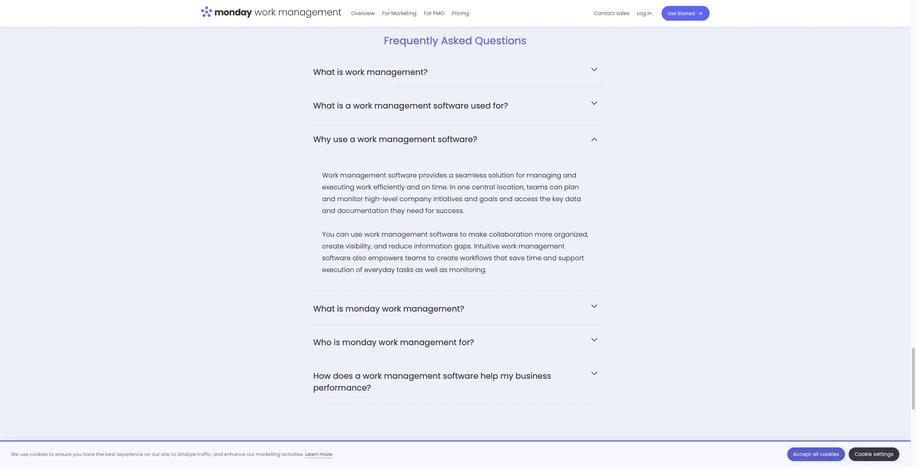 Task type: locate. For each thing, give the bounding box(es) containing it.
for left marketing
[[382, 10, 390, 17]]

management for you can use work management software to make collaboration more organized, create visibility, and reduce information gaps. intuitive work management software also empowers teams to create workflows that save time and support execution of everyday tasks as well as monitoring.
[[381, 230, 428, 239]]

save
[[509, 254, 525, 263]]

software left help on the bottom of page
[[443, 371, 478, 382]]

marketing
[[391, 10, 417, 17]]

for marketing
[[382, 10, 417, 17]]

contact
[[594, 10, 615, 17]]

0 vertical spatial create
[[322, 242, 344, 251]]

business
[[515, 371, 551, 382]]

what
[[313, 66, 335, 78], [313, 100, 335, 112], [313, 303, 335, 315]]

​​work
[[322, 171, 338, 180]]

1 horizontal spatial for
[[516, 171, 525, 180]]

work inside ​​work management software provides a seamless solution for managing and executing work efficiently and on time. in one central location, teams can plan and monitor high-level company intiatives and goals and access the key data and documentation they need for success.
[[356, 183, 371, 192]]

teams up tasks
[[405, 254, 426, 263]]

cookies
[[30, 451, 48, 458], [820, 452, 839, 459]]

1 vertical spatial teams
[[405, 254, 426, 263]]

is for what is monday work management?
[[337, 303, 343, 315]]

and right 'traffic,'
[[213, 451, 223, 458]]

0 horizontal spatial our
[[152, 451, 160, 458]]

to left ensure
[[49, 451, 54, 458]]

1 horizontal spatial create
[[437, 254, 458, 263]]

what inside dropdown button
[[313, 66, 335, 78]]

settings
[[873, 452, 893, 459]]

work for how does a work management software help my business performance?
[[363, 371, 382, 382]]

work inside how does a work management software help my business performance?
[[363, 371, 382, 382]]

2 what from the top
[[313, 100, 335, 112]]

2 vertical spatial what
[[313, 303, 335, 315]]

and down one
[[464, 194, 478, 204]]

get started
[[668, 10, 695, 17]]

software?
[[438, 134, 477, 145]]

as right well
[[439, 265, 447, 275]]

the left key
[[540, 194, 551, 204]]

for up 'location,'
[[516, 171, 525, 180]]

1 vertical spatial management?
[[403, 303, 464, 315]]

use for why use a work management software?
[[333, 134, 348, 145]]

1 what from the top
[[313, 66, 335, 78]]

for inside "link"
[[424, 10, 432, 17]]

pricing
[[452, 10, 469, 17]]

what is a work management software used for? button
[[307, 88, 603, 121]]

our
[[152, 451, 160, 458], [247, 451, 255, 458]]

use up visibility,
[[351, 230, 363, 239]]

work for you can use work management software to make collaboration more organized, create visibility, and reduce information gaps. intuitive work management software also empowers teams to create workflows that save time and support execution of everyday tasks as well as monitoring.
[[364, 230, 380, 239]]

teams down managing at the right of page
[[527, 183, 548, 192]]

enhance
[[224, 451, 245, 458]]

accept all cookies
[[793, 452, 839, 459]]

on inside ​​work management software provides a seamless solution for managing and executing work efficiently and on time. in one central location, teams can plan and monitor high-level company intiatives and goals and access the key data and documentation they need for success.
[[422, 183, 430, 192]]

1 vertical spatial use
[[351, 230, 363, 239]]

best
[[105, 451, 116, 458]]

on
[[422, 183, 430, 192], [144, 451, 151, 458]]

1 horizontal spatial on
[[422, 183, 430, 192]]

they
[[390, 206, 405, 215]]

0 horizontal spatial on
[[144, 451, 151, 458]]

0 horizontal spatial as
[[415, 265, 423, 275]]

managing
[[527, 171, 561, 180]]

site,
[[161, 451, 170, 458]]

2 for from the left
[[424, 10, 432, 17]]

2 our from the left
[[247, 451, 255, 458]]

0 horizontal spatial cookies
[[30, 451, 48, 458]]

list
[[590, 0, 656, 27]]

can right you
[[336, 230, 349, 239]]

goals
[[479, 194, 498, 204]]

frequently asked questions
[[384, 33, 527, 48]]

management? inside "what is work management?" dropdown button
[[367, 66, 428, 78]]

1 horizontal spatial can
[[550, 183, 562, 192]]

you
[[73, 451, 82, 458]]

0 vertical spatial what
[[313, 66, 335, 78]]

and inside "dialog"
[[213, 451, 223, 458]]

1 vertical spatial create
[[437, 254, 458, 263]]

for? down what is monday work management? dropdown button
[[459, 337, 474, 349]]

our right enhance
[[247, 451, 255, 458]]

1 horizontal spatial cookies
[[820, 452, 839, 459]]

can
[[550, 183, 562, 192], [336, 230, 349, 239]]

and down 'location,'
[[499, 194, 513, 204]]

collaboration
[[489, 230, 533, 239]]

1 horizontal spatial more
[[535, 230, 552, 239]]

2 horizontal spatial use
[[351, 230, 363, 239]]

cookies for use
[[30, 451, 48, 458]]

and right "time"
[[543, 254, 557, 263]]

0 horizontal spatial teams
[[405, 254, 426, 263]]

1 vertical spatial for?
[[459, 337, 474, 349]]

to right site,
[[171, 451, 176, 458]]

gaps.
[[454, 242, 472, 251]]

visibility,
[[346, 242, 372, 251]]

the inside ​​work management software provides a seamless solution for managing and executing work efficiently and on time. in one central location, teams can plan and monitor high-level company intiatives and goals and access the key data and documentation they need for success.
[[540, 194, 551, 204]]

software inside how does a work management software help my business performance?
[[443, 371, 478, 382]]

0 vertical spatial for?
[[493, 100, 508, 112]]

everyday
[[364, 265, 395, 275]]

more right learn
[[320, 451, 332, 458]]

1 horizontal spatial teams
[[527, 183, 548, 192]]

is
[[337, 66, 343, 78], [337, 100, 343, 112], [337, 303, 343, 315], [334, 337, 340, 349]]

1 horizontal spatial as
[[439, 265, 447, 275]]

solution
[[488, 171, 514, 180]]

one
[[457, 183, 470, 192]]

for for for pmo
[[424, 10, 432, 17]]

overview
[[351, 10, 375, 17]]

monday for what
[[345, 303, 380, 315]]

1 horizontal spatial the
[[540, 194, 551, 204]]

1 horizontal spatial for?
[[493, 100, 508, 112]]

software up information at the bottom of page
[[429, 230, 458, 239]]

log in
[[637, 10, 652, 17]]

can up key
[[550, 183, 562, 192]]

what is work management?
[[313, 66, 428, 78]]

use right we
[[20, 451, 28, 458]]

work for why use a work management software?
[[357, 134, 377, 145]]

a inside how does a work management software help my business performance?
[[355, 371, 361, 382]]

as left well
[[415, 265, 423, 275]]

why use a work management software? button
[[307, 121, 603, 155]]

a
[[345, 100, 351, 112], [350, 134, 355, 145], [449, 171, 453, 180], [355, 371, 361, 382]]

and up plan
[[563, 171, 576, 180]]

and up empowers
[[374, 242, 387, 251]]

access
[[514, 194, 538, 204]]

monitoring.
[[449, 265, 486, 275]]

management for how does a work management software help my business performance?
[[384, 371, 441, 382]]

information
[[414, 242, 452, 251]]

1 horizontal spatial use
[[333, 134, 348, 145]]

contact sales button
[[590, 7, 633, 19]]

what is monday work management? button
[[307, 291, 603, 325]]

software left used
[[433, 100, 469, 112]]

as
[[415, 265, 423, 275], [439, 265, 447, 275]]

for marketing link
[[379, 7, 420, 19]]

0 vertical spatial the
[[540, 194, 551, 204]]

dialog
[[0, 442, 910, 468]]

cookies right we
[[30, 451, 48, 458]]

1 for from the left
[[382, 10, 390, 17]]

central
[[472, 183, 495, 192]]

use inside dropdown button
[[333, 134, 348, 145]]

for? right used
[[493, 100, 508, 112]]

for right need
[[425, 206, 434, 215]]

help
[[480, 371, 498, 382]]

can inside ​​work management software provides a seamless solution for managing and executing work efficiently and on time. in one central location, teams can plan and monitor high-level company intiatives and goals and access the key data and documentation they need for success.
[[550, 183, 562, 192]]

0 horizontal spatial create
[[322, 242, 344, 251]]

0 horizontal spatial more
[[320, 451, 332, 458]]

0 vertical spatial for
[[516, 171, 525, 180]]

0 vertical spatial can
[[550, 183, 562, 192]]

more inside you can use work management software to make collaboration more organized, create visibility, and reduce information gaps. intuitive work management software also empowers teams to create workflows that save time and support execution of everyday tasks as well as monitoring.
[[535, 230, 552, 239]]

teams
[[527, 183, 548, 192], [405, 254, 426, 263]]

for left pmo
[[424, 10, 432, 17]]

software up 'efficiently'
[[388, 171, 417, 180]]

0 vertical spatial teams
[[527, 183, 548, 192]]

is inside dropdown button
[[337, 66, 343, 78]]

0 horizontal spatial can
[[336, 230, 349, 239]]

0 vertical spatial on
[[422, 183, 430, 192]]

software inside what is a work management software used for? dropdown button
[[433, 100, 469, 112]]

how
[[313, 371, 331, 382]]

teams inside ​​work management software provides a seamless solution for managing and executing work efficiently and on time. in one central location, teams can plan and monitor high-level company intiatives and goals and access the key data and documentation they need for success.
[[527, 183, 548, 192]]

0 vertical spatial use
[[333, 134, 348, 145]]

management?
[[367, 66, 428, 78], [403, 303, 464, 315]]

intuitive
[[474, 242, 500, 251]]

1 horizontal spatial our
[[247, 451, 255, 458]]

on right experience
[[144, 451, 151, 458]]

intiatives
[[433, 194, 463, 204]]

and down "executing"
[[322, 194, 335, 204]]

3 what from the top
[[313, 303, 335, 315]]

what is work management? button
[[307, 54, 603, 87]]

to up gaps.
[[460, 230, 467, 239]]

0 horizontal spatial for
[[382, 10, 390, 17]]

for inside 'link'
[[382, 10, 390, 17]]

1 vertical spatial what
[[313, 100, 335, 112]]

​​work management software provides a seamless solution for managing and executing work efficiently and on time. in one central location, teams can plan and monitor high-level company intiatives and goals and access the key data and documentation they need for success.
[[322, 171, 581, 215]]

cookies inside button
[[820, 452, 839, 459]]

create down you
[[322, 242, 344, 251]]

0 vertical spatial more
[[535, 230, 552, 239]]

we
[[11, 451, 19, 458]]

1 horizontal spatial for
[[424, 10, 432, 17]]

create down information at the bottom of page
[[437, 254, 458, 263]]

1 vertical spatial on
[[144, 451, 151, 458]]

0 vertical spatial management?
[[367, 66, 428, 78]]

1 vertical spatial for
[[425, 206, 434, 215]]

tasks
[[397, 265, 413, 275]]

our left site,
[[152, 451, 160, 458]]

1 vertical spatial the
[[96, 451, 104, 458]]

1 vertical spatial can
[[336, 230, 349, 239]]

0 horizontal spatial for
[[425, 206, 434, 215]]

more up "time"
[[535, 230, 552, 239]]

execution
[[322, 265, 354, 275]]

more
[[535, 230, 552, 239], [320, 451, 332, 458]]

use right the why
[[333, 134, 348, 145]]

1 vertical spatial more
[[320, 451, 332, 458]]

is for who is monday work management for?
[[334, 337, 340, 349]]

0 horizontal spatial use
[[20, 451, 28, 458]]

management inside how does a work management software help my business performance?
[[384, 371, 441, 382]]

1 vertical spatial monday
[[342, 337, 377, 349]]

0 horizontal spatial the
[[96, 451, 104, 458]]

0 vertical spatial monday
[[345, 303, 380, 315]]

is for what is work management?
[[337, 66, 343, 78]]

region
[[322, 170, 588, 276]]

the left best
[[96, 451, 104, 458]]

cookies right all
[[820, 452, 839, 459]]

use for we use cookies to ensure you have the best experience on our site, to analyze traffic, and enhance our marketing activities. learn more
[[20, 451, 28, 458]]

use
[[333, 134, 348, 145], [351, 230, 363, 239], [20, 451, 28, 458]]

1 as from the left
[[415, 265, 423, 275]]

software up execution
[[322, 254, 351, 263]]

2 vertical spatial use
[[20, 451, 28, 458]]

on down provides
[[422, 183, 430, 192]]



Task type: vqa. For each thing, say whether or not it's contained in the screenshot.
actual
no



Task type: describe. For each thing, give the bounding box(es) containing it.
cookie settings button
[[849, 448, 899, 462]]

marketing
[[256, 451, 280, 458]]

who is monday work management for?
[[313, 337, 474, 349]]

a for use
[[350, 134, 355, 145]]

support
[[558, 254, 584, 263]]

all
[[813, 452, 818, 459]]

accept
[[793, 452, 811, 459]]

analyze
[[178, 451, 196, 458]]

monday for who
[[342, 337, 377, 349]]

software inside ​​work management software provides a seamless solution for managing and executing work efficiently and on time. in one central location, teams can plan and monitor high-level company intiatives and goals and access the key data and documentation they need for success.
[[388, 171, 417, 180]]

get
[[668, 10, 676, 17]]

success.
[[436, 206, 464, 215]]

efficiently
[[373, 183, 405, 192]]

use inside you can use work management software to make collaboration more organized, create visibility, and reduce information gaps. intuitive work management software also empowers teams to create workflows that save time and support execution of everyday tasks as well as monitoring.
[[351, 230, 363, 239]]

get started button
[[662, 6, 710, 21]]

started
[[678, 10, 695, 17]]

cookie
[[855, 452, 872, 459]]

work for who is monday work management for?
[[379, 337, 398, 349]]

1 our from the left
[[152, 451, 160, 458]]

work for what is monday work management?
[[382, 303, 401, 315]]

we use cookies to ensure you have the best experience on our site, to analyze traffic, and enhance our marketing activities. learn more
[[11, 451, 332, 458]]

how does a work management software help my business performance?
[[313, 371, 551, 394]]

also
[[353, 254, 366, 263]]

who is monday work management for? button
[[307, 325, 603, 358]]

sales
[[617, 10, 630, 17]]

monday.com work management image
[[201, 5, 342, 20]]

dialog containing we use cookies to ensure you have the best experience on our site, to analyze traffic, and enhance our marketing activities.
[[0, 442, 910, 468]]

a for is
[[345, 100, 351, 112]]

management? inside what is monday work management? dropdown button
[[403, 303, 464, 315]]

can inside you can use work management software to make collaboration more organized, create visibility, and reduce information gaps. intuitive work management software also empowers teams to create workflows that save time and support execution of everyday tasks as well as monitoring.
[[336, 230, 349, 239]]

pricing link
[[448, 7, 473, 19]]

activities.
[[282, 451, 303, 458]]

and up company
[[407, 183, 420, 192]]

need
[[407, 206, 424, 215]]

time
[[527, 254, 541, 263]]

management for why use a work management software?
[[379, 134, 435, 145]]

list containing contact sales
[[590, 0, 656, 27]]

learn more link
[[305, 451, 332, 459]]

is for what is a work management software used for?
[[337, 100, 343, 112]]

level
[[383, 194, 398, 204]]

software for to
[[429, 230, 458, 239]]

accept all cookies button
[[787, 448, 845, 462]]

management inside ​​work management software provides a seamless solution for managing and executing work efficiently and on time. in one central location, teams can plan and monitor high-level company intiatives and goals and access the key data and documentation they need for success.
[[340, 171, 386, 180]]

executing
[[322, 183, 354, 192]]

experience
[[117, 451, 143, 458]]

why
[[313, 134, 331, 145]]

make
[[468, 230, 487, 239]]

used
[[471, 100, 491, 112]]

performance?
[[313, 383, 371, 394]]

software for used
[[433, 100, 469, 112]]

high-
[[365, 194, 383, 204]]

key
[[552, 194, 563, 204]]

you
[[322, 230, 334, 239]]

software for help
[[443, 371, 478, 382]]

how does a work management software help my business performance? button
[[307, 359, 603, 404]]

what is a work management software used for?
[[313, 100, 508, 112]]

for for for marketing
[[382, 10, 390, 17]]

work inside dropdown button
[[345, 66, 365, 78]]

that
[[494, 254, 507, 263]]

questions
[[475, 33, 527, 48]]

monitor
[[337, 194, 363, 204]]

you can use work management software to make collaboration more organized, create visibility, and reduce information gaps. intuitive work management software also empowers teams to create workflows that save time and support execution of everyday tasks as well as monitoring.
[[322, 230, 588, 275]]

empowers
[[368, 254, 403, 263]]

for pmo
[[424, 10, 445, 17]]

seamless
[[455, 171, 486, 180]]

a inside ​​work management software provides a seamless solution for managing and executing work efficiently and on time. in one central location, teams can plan and monitor high-level company intiatives and goals and access the key data and documentation they need for success.
[[449, 171, 453, 180]]

workflows
[[460, 254, 492, 263]]

in
[[648, 10, 652, 17]]

frequently
[[384, 33, 438, 48]]

ensure
[[55, 451, 71, 458]]

management for what is a work management software used for?
[[374, 100, 431, 112]]

contact sales
[[594, 10, 630, 17]]

provides
[[419, 171, 447, 180]]

main element
[[348, 0, 710, 27]]

who
[[313, 337, 332, 349]]

0 horizontal spatial for?
[[459, 337, 474, 349]]

cookies for all
[[820, 452, 839, 459]]

in
[[450, 183, 456, 192]]

well
[[425, 265, 438, 275]]

what for what is a work management software used for?
[[313, 100, 335, 112]]

log in link
[[633, 7, 656, 19]]

region containing ​​work management software provides a seamless solution for managing and executing work efficiently and on time. in one central location, teams can plan and monitor high-level company intiatives and goals and access the key data and documentation they need for success.
[[322, 170, 588, 276]]

teams inside you can use work management software to make collaboration more organized, create visibility, and reduce information gaps. intuitive work management software also empowers teams to create workflows that save time and support execution of everyday tasks as well as monitoring.
[[405, 254, 426, 263]]

data
[[565, 194, 581, 204]]

what for what is work management?
[[313, 66, 335, 78]]

why use a work management software?
[[313, 134, 477, 145]]

pmo
[[433, 10, 445, 17]]

what for what is monday work management?
[[313, 303, 335, 315]]

and up you
[[322, 206, 335, 215]]

a for does
[[355, 371, 361, 382]]

company
[[400, 194, 431, 204]]

log
[[637, 10, 646, 17]]

for pmo link
[[420, 7, 448, 19]]

location,
[[497, 183, 525, 192]]

what is monday work management?
[[313, 303, 464, 315]]

work for what is a work management software used for?
[[353, 100, 372, 112]]

to up well
[[428, 254, 435, 263]]

overview link
[[348, 7, 379, 19]]

2 as from the left
[[439, 265, 447, 275]]

organized,
[[554, 230, 588, 239]]

time.
[[432, 183, 448, 192]]

management for who is monday work management for?
[[400, 337, 457, 349]]

traffic,
[[197, 451, 212, 458]]

documentation
[[337, 206, 389, 215]]



